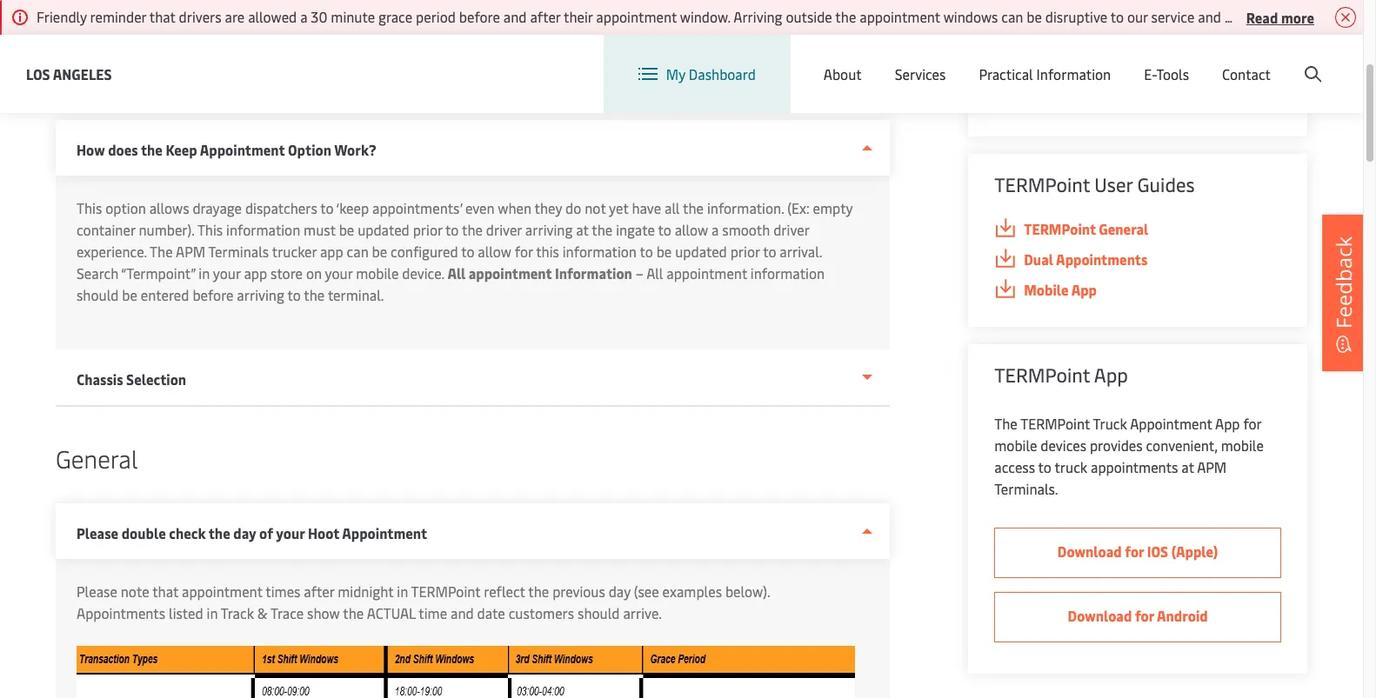 Task type: vqa. For each thing, say whether or not it's contained in the screenshot.
10/12/23 for 10/12/23
no



Task type: describe. For each thing, give the bounding box(es) containing it.
search
[[77, 264, 119, 283]]

1 vertical spatial this
[[197, 220, 223, 239]]

minute
[[331, 7, 375, 26]]

all
[[665, 198, 680, 218]]

1 horizontal spatial appointment
[[342, 524, 427, 543]]

mobile
[[1024, 280, 1069, 299]]

for inside this option allows drayage dispatchers to 'keep appointments' even when they do not yet have all the information. (ex: empty container number). this information must be updated prior to the driver arriving at the ingate to allow a smooth driver experience. the apm terminals trucker app can be configured to allow for this information to be updated prior to arrival. search "termpoint" in your app store on your mobile device.
[[515, 242, 533, 261]]

e-tools
[[1144, 64, 1189, 84]]

be down all
[[657, 242, 672, 261]]

los angeles link
[[26, 63, 112, 85]]

my dashboard button
[[638, 35, 756, 113]]

(ex:
[[788, 198, 810, 218]]

to inside – all appointment information should be entered before arriving to the terminal.
[[288, 285, 301, 305]]

chassis selection
[[77, 370, 186, 389]]

the up customers
[[528, 582, 549, 601]]

day inside please note that appointment times after midnight in termpoint reflect the previous day (see examples below). appointments listed in track & trace show the actual time and date customers should arrive.
[[609, 582, 631, 601]]

0 horizontal spatial a
[[300, 7, 308, 26]]

terminals
[[208, 242, 269, 261]]

0 vertical spatial general
[[1099, 219, 1149, 238]]

this option allows drayage dispatchers to 'keep appointments' even when they do not yet have all the information. (ex: empty container number). this information must be updated prior to the driver arriving at the ingate to allow a smooth driver experience. the apm terminals trucker app can be configured to allow for this information to be updated prior to arrival. search "termpoint" in your app store on your mobile device.
[[77, 198, 853, 283]]

1 horizontal spatial information
[[563, 242, 637, 261]]

should inside please note that appointment times after midnight in termpoint reflect the previous day (see examples below). appointments listed in track & trace show the actual time and date customers should arrive.
[[578, 604, 620, 623]]

not
[[585, 198, 606, 218]]

android
[[1157, 606, 1208, 626]]

– all appointment information should be entered before arriving to the terminal.
[[77, 264, 825, 305]]

arriving inside – all appointment information should be entered before arriving to the terminal.
[[237, 285, 284, 305]]

listed
[[169, 604, 203, 623]]

provides
[[1090, 436, 1143, 455]]

below).
[[726, 582, 770, 601]]

the termpoint truck appointment app for mobile devices provides convenient, mobile access to truck appointments at apm terminals.
[[995, 414, 1264, 499]]

termpoint for termpoint general
[[1024, 219, 1096, 238]]

grace
[[379, 7, 413, 26]]

more
[[1282, 7, 1315, 27]]

to inside the termpoint truck appointment app for mobile devices provides convenient, mobile access to truck appointments at apm terminals.
[[1039, 458, 1052, 477]]

should inside – all appointment information should be entered before arriving to the terminal.
[[77, 285, 119, 305]]

termpoint inside the termpoint truck appointment app for mobile devices provides convenient, mobile access to truck appointments at apm terminals.
[[1021, 414, 1090, 433]]

empty
[[813, 198, 853, 218]]

information inside practical information dropdown button
[[1037, 64, 1111, 84]]

app for mobile app
[[1072, 280, 1097, 299]]

at inside this option allows drayage dispatchers to 'keep appointments' even when they do not yet have all the information. (ex: empty container number). this information must be updated prior to the driver arriving at the ingate to allow a smooth driver experience. the apm terminals trucker app can be configured to allow for this information to be updated prior to arrival. search "termpoint" in your app store on your mobile device.
[[576, 220, 589, 239]]

switch location button
[[846, 50, 972, 70]]

the right all
[[683, 198, 704, 218]]

trucker
[[272, 242, 317, 261]]

dashboard
[[689, 64, 756, 84]]

store
[[271, 264, 303, 283]]

download for ios (apple)
[[1058, 542, 1219, 561]]

container
[[77, 220, 135, 239]]

appointment inside – all appointment information should be entered before arriving to the terminal.
[[667, 264, 747, 283]]

customers
[[509, 604, 574, 623]]

be inside – all appointment information should be entered before arriving to the terminal.
[[122, 285, 137, 305]]

smooth
[[722, 220, 770, 239]]

are
[[225, 7, 245, 26]]

be left 'disruptive'
[[1027, 7, 1042, 26]]

0 vertical spatial on
[[1367, 7, 1377, 26]]

termpoint general link
[[995, 218, 1282, 240]]

appointments inside please note that appointment times after midnight in termpoint reflect the previous day (see examples below). appointments listed in track & trace show the actual time and date customers should arrive.
[[77, 604, 165, 623]]

information.
[[707, 198, 784, 218]]

how does the keep appointment option work? button
[[56, 120, 890, 176]]

2 horizontal spatial and
[[1198, 7, 1222, 26]]

0 vertical spatial updated
[[358, 220, 410, 239]]

1 horizontal spatial have
[[1225, 7, 1254, 26]]

termpoint for termpoint app
[[995, 362, 1090, 388]]

please note that appointment times after midnight in termpoint reflect the previous day (see examples below). appointments listed in track & trace show the actual time and date customers should arrive.
[[77, 582, 770, 623]]

read
[[1247, 7, 1278, 27]]

tools
[[1157, 64, 1189, 84]]

1 vertical spatial information
[[555, 264, 632, 283]]

'keep
[[336, 198, 369, 218]]

allows
[[149, 198, 189, 218]]

–
[[636, 264, 644, 283]]

2 horizontal spatial your
[[325, 264, 353, 283]]

the inside – all appointment information should be entered before arriving to the terminal.
[[304, 285, 325, 305]]

0 horizontal spatial prior
[[413, 220, 442, 239]]

day inside dropdown button
[[233, 524, 256, 543]]

hoot
[[308, 524, 340, 543]]

dual
[[1024, 250, 1054, 269]]

windows
[[944, 7, 998, 26]]

1 vertical spatial in
[[397, 582, 408, 601]]

appointment windows image
[[77, 647, 856, 699]]

practical information
[[979, 64, 1111, 84]]

termpoint inside please note that appointment times after midnight in termpoint reflect the previous day (see examples below). appointments listed in track & trace show the actual time and date customers should arrive.
[[411, 582, 481, 601]]

los
[[26, 64, 50, 83]]

please double check the day of your hoot appointment element
[[56, 559, 890, 699]]

negative
[[1258, 7, 1311, 26]]

2 vertical spatial in
[[207, 604, 218, 623]]

app for termpoint app
[[1094, 362, 1128, 388]]

they
[[535, 198, 562, 218]]

check
[[169, 524, 206, 543]]

your inside dropdown button
[[276, 524, 305, 543]]

0 horizontal spatial general
[[56, 442, 138, 475]]

create
[[1236, 51, 1276, 70]]

1 horizontal spatial prior
[[731, 242, 760, 261]]

of
[[259, 524, 273, 543]]

convenient,
[[1146, 436, 1218, 455]]

drayage
[[193, 198, 242, 218]]

1 horizontal spatial mobile
[[995, 436, 1038, 455]]

download for android
[[1068, 606, 1208, 626]]

even
[[465, 198, 495, 218]]

show
[[307, 604, 340, 623]]

termpoint for termpoint user guides
[[995, 171, 1090, 198]]

0 horizontal spatial your
[[213, 264, 241, 283]]

please double check the day of your hoot appointment button
[[56, 504, 890, 559]]

location
[[919, 50, 972, 70]]

appointment right their
[[596, 7, 677, 26]]

e-
[[1144, 64, 1157, 84]]

0 vertical spatial appointment
[[200, 140, 285, 159]]

window.
[[680, 7, 731, 26]]

about button
[[824, 35, 862, 113]]

to left arrival.
[[763, 242, 777, 261]]

option
[[288, 140, 331, 159]]

terminal.
[[328, 285, 384, 305]]

1 vertical spatial updated
[[675, 242, 727, 261]]

feedback button
[[1323, 214, 1366, 371]]

dual appointments
[[1024, 250, 1148, 269]]

(see
[[634, 582, 659, 601]]

2 horizontal spatial mobile
[[1221, 436, 1264, 455]]

to up must
[[321, 198, 334, 218]]

the right outside
[[836, 7, 856, 26]]

in inside this option allows drayage dispatchers to 'keep appointments' even when they do not yet have all the information. (ex: empty container number). this information must be updated prior to the driver arriving at the ingate to allow a smooth driver experience. the apm terminals trucker app can be configured to allow for this information to be updated prior to arrival. search "termpoint" in your app store on your mobile device.
[[199, 264, 210, 283]]

dual appointments link
[[995, 249, 1282, 271]]

my
[[666, 64, 686, 84]]

the right check
[[209, 524, 230, 543]]

yet
[[609, 198, 629, 218]]

drivers
[[179, 7, 222, 26]]

number).
[[139, 220, 194, 239]]

period
[[416, 7, 456, 26]]

arrive.
[[623, 604, 662, 623]]

1 driver from the left
[[486, 220, 522, 239]]

feedback
[[1330, 236, 1358, 328]]

examples
[[663, 582, 722, 601]]

login / create account
[[1190, 51, 1330, 70]]

updates
[[56, 58, 145, 91]]

must
[[304, 220, 336, 239]]

download for android link
[[995, 593, 1282, 643]]

please for please note that appointment times after midnight in termpoint reflect the previous day (see examples below). appointments listed in track & trace show the actual time and date customers should arrive.
[[77, 582, 117, 601]]

to left our
[[1111, 7, 1124, 26]]

arriving
[[734, 7, 783, 26]]



Task type: locate. For each thing, give the bounding box(es) containing it.
should
[[77, 285, 119, 305], [578, 604, 620, 623]]

switch
[[874, 50, 915, 70]]

should down search
[[77, 285, 119, 305]]

all right –
[[647, 264, 663, 283]]

day left of
[[233, 524, 256, 543]]

0 horizontal spatial on
[[306, 264, 322, 283]]

all inside – all appointment information should be entered before arriving to the terminal.
[[647, 264, 663, 283]]

appointment right keep
[[200, 140, 285, 159]]

be left entered
[[122, 285, 137, 305]]

account
[[1279, 51, 1330, 70]]

practical information button
[[979, 35, 1111, 113]]

access
[[995, 458, 1035, 477]]

1 vertical spatial that
[[152, 582, 178, 601]]

after left their
[[530, 7, 561, 26]]

0 horizontal spatial day
[[233, 524, 256, 543]]

your right of
[[276, 524, 305, 543]]

app up convenient, at the bottom of page
[[1216, 414, 1240, 433]]

entered
[[141, 285, 189, 305]]

how
[[77, 140, 105, 159]]

the inside this option allows drayage dispatchers to 'keep appointments' even when they do not yet have all the information. (ex: empty container number). this information must be updated prior to the driver arriving at the ingate to allow a smooth driver experience. the apm terminals trucker app can be configured to allow for this information to be updated prior to arrival. search "termpoint" in your app store on your mobile device.
[[150, 242, 173, 261]]

1 horizontal spatial before
[[459, 7, 500, 26]]

updated down the 'keep
[[358, 220, 410, 239]]

0 vertical spatial a
[[300, 7, 308, 26]]

1 please from the top
[[77, 524, 118, 543]]

please inside please double check the day of your hoot appointment dropdown button
[[77, 524, 118, 543]]

services button
[[895, 35, 946, 113]]

to left truck
[[1039, 458, 1052, 477]]

their
[[564, 7, 593, 26]]

1 vertical spatial apm
[[1197, 458, 1227, 477]]

day left (see
[[609, 582, 631, 601]]

apm down convenient, at the bottom of page
[[1197, 458, 1227, 477]]

1 horizontal spatial apm
[[1197, 458, 1227, 477]]

your up terminal.
[[325, 264, 353, 283]]

0 vertical spatial the
[[150, 242, 173, 261]]

0 horizontal spatial and
[[451, 604, 474, 623]]

global menu
[[1028, 51, 1107, 70]]

download left ios
[[1058, 542, 1122, 561]]

app down must
[[320, 242, 343, 261]]

for
[[515, 242, 533, 261], [1244, 414, 1262, 433], [1125, 542, 1144, 561], [1135, 606, 1155, 626]]

time
[[419, 604, 447, 623]]

appointments
[[1091, 458, 1179, 477]]

mobile right convenient, at the bottom of page
[[1221, 436, 1264, 455]]

the inside the termpoint truck appointment app for mobile devices provides convenient, mobile access to truck appointments at apm terminals.
[[995, 414, 1018, 433]]

have up ingate
[[632, 198, 661, 218]]

that up listed at left
[[152, 582, 178, 601]]

the left terminal.
[[304, 285, 325, 305]]

1 vertical spatial prior
[[731, 242, 760, 261]]

0 horizontal spatial information
[[226, 220, 300, 239]]

0 vertical spatial allow
[[675, 220, 708, 239]]

a inside this option allows drayage dispatchers to 'keep appointments' even when they do not yet have all the information. (ex: empty container number). this information must be updated prior to the driver arriving at the ingate to allow a smooth driver experience. the apm terminals trucker app can be configured to allow for this information to be updated prior to arrival. search "termpoint" in your app store on your mobile device.
[[712, 220, 719, 239]]

the right does
[[141, 140, 163, 159]]

2 all from the left
[[647, 264, 663, 283]]

appointment down this
[[469, 264, 552, 283]]

truck
[[1055, 458, 1088, 477]]

app
[[1072, 280, 1097, 299], [1094, 362, 1128, 388], [1216, 414, 1240, 433]]

the down midnight
[[343, 604, 364, 623]]

in up actual
[[397, 582, 408, 601]]

1 horizontal spatial driver
[[774, 220, 809, 239]]

1 all from the left
[[448, 264, 466, 283]]

can right windows
[[1002, 7, 1024, 26]]

at inside the termpoint truck appointment app for mobile devices provides convenient, mobile access to truck appointments at apm terminals.
[[1182, 458, 1194, 477]]

1 vertical spatial the
[[995, 414, 1018, 433]]

1 horizontal spatial should
[[578, 604, 620, 623]]

appointment inside the termpoint truck appointment app for mobile devices provides convenient, mobile access to truck appointments at apm terminals.
[[1130, 414, 1213, 433]]

to up – all appointment information should be entered before arriving to the terminal.
[[461, 242, 475, 261]]

1 vertical spatial download
[[1068, 606, 1132, 626]]

app inside the termpoint truck appointment app for mobile devices provides convenient, mobile access to truck appointments at apm terminals.
[[1216, 414, 1240, 433]]

mobile app
[[1024, 280, 1097, 299]]

the up access
[[995, 414, 1018, 433]]

actual
[[367, 604, 416, 623]]

1 vertical spatial app
[[1094, 362, 1128, 388]]

0 vertical spatial day
[[233, 524, 256, 543]]

friendly
[[37, 7, 87, 26]]

for inside the termpoint truck appointment app for mobile devices provides convenient, mobile access to truck appointments at apm terminals.
[[1244, 414, 1262, 433]]

to down store on the top left of page
[[288, 285, 301, 305]]

0 horizontal spatial should
[[77, 285, 119, 305]]

apm inside the termpoint truck appointment app for mobile devices provides convenient, mobile access to truck appointments at apm terminals.
[[1197, 458, 1227, 477]]

chassis selection button
[[56, 350, 890, 407]]

1 vertical spatial can
[[347, 242, 369, 261]]

0 horizontal spatial mobile
[[356, 264, 399, 283]]

1 vertical spatial general
[[56, 442, 138, 475]]

reminder
[[90, 7, 146, 26]]

1 vertical spatial appointments
[[77, 604, 165, 623]]

in
[[199, 264, 210, 283], [397, 582, 408, 601], [207, 604, 218, 623]]

1 horizontal spatial on
[[1367, 7, 1377, 26]]

can inside this option allows drayage dispatchers to 'keep appointments' even when they do not yet have all the information. (ex: empty container number). this information must be updated prior to the driver arriving at the ingate to allow a smooth driver experience. the apm terminals trucker app can be configured to allow for this information to be updated prior to arrival. search "termpoint" in your app store on your mobile device.
[[347, 242, 369, 261]]

0 vertical spatial apm
[[176, 242, 205, 261]]

1 horizontal spatial and
[[504, 7, 527, 26]]

prior down smooth
[[731, 242, 760, 261]]

arriving
[[525, 220, 573, 239], [237, 285, 284, 305]]

app down terminals
[[244, 264, 267, 283]]

mobile up access
[[995, 436, 1038, 455]]

general down 'chassis'
[[56, 442, 138, 475]]

information inside – all appointment information should be entered before arriving to the terminal.
[[751, 264, 825, 283]]

and left date
[[451, 604, 474, 623]]

1 vertical spatial a
[[712, 220, 719, 239]]

login / create account link
[[1158, 35, 1330, 86]]

appointments down termpoint general
[[1056, 250, 1148, 269]]

can up terminal.
[[347, 242, 369, 261]]

app up truck
[[1094, 362, 1128, 388]]

reflect
[[484, 582, 525, 601]]

before
[[459, 7, 500, 26], [193, 285, 234, 305]]

the
[[150, 242, 173, 261], [995, 414, 1018, 433]]

before right entered
[[193, 285, 234, 305]]

app
[[320, 242, 343, 261], [244, 264, 267, 283]]

1 vertical spatial before
[[193, 285, 234, 305]]

all
[[448, 264, 466, 283], [647, 264, 663, 283]]

the down not
[[592, 220, 613, 239]]

0 horizontal spatial have
[[632, 198, 661, 218]]

mobile up terminal.
[[356, 264, 399, 283]]

0 vertical spatial before
[[459, 7, 500, 26]]

0 horizontal spatial allow
[[478, 242, 512, 261]]

0 vertical spatial app
[[320, 242, 343, 261]]

allow down the even
[[478, 242, 512, 261]]

appointments down note
[[77, 604, 165, 623]]

arrival.
[[780, 242, 822, 261]]

to up configured
[[446, 220, 459, 239]]

0 horizontal spatial apm
[[176, 242, 205, 261]]

allow down all
[[675, 220, 708, 239]]

information down arrival.
[[751, 264, 825, 283]]

disruptive
[[1046, 7, 1108, 26]]

to down all
[[658, 220, 672, 239]]

in left track
[[207, 604, 218, 623]]

0 vertical spatial download
[[1058, 542, 1122, 561]]

0 vertical spatial in
[[199, 264, 210, 283]]

double
[[122, 524, 166, 543]]

general up dual appointments link
[[1099, 219, 1149, 238]]

0 horizontal spatial appointments
[[77, 604, 165, 623]]

date
[[477, 604, 505, 623]]

this up container
[[77, 198, 102, 218]]

that for note
[[152, 582, 178, 601]]

device.
[[402, 264, 444, 283]]

appointment up switch
[[860, 7, 941, 26]]

all right device.
[[448, 264, 466, 283]]

please
[[77, 524, 118, 543], [77, 582, 117, 601]]

driver down when
[[486, 220, 522, 239]]

0 horizontal spatial driver
[[486, 220, 522, 239]]

0 horizontal spatial can
[[347, 242, 369, 261]]

before right period
[[459, 7, 500, 26]]

download for download for ios (apple)
[[1058, 542, 1122, 561]]

1 horizontal spatial day
[[609, 582, 631, 601]]

1 vertical spatial allow
[[478, 242, 512, 261]]

at down convenient, at the bottom of page
[[1182, 458, 1194, 477]]

and inside please note that appointment times after midnight in termpoint reflect the previous day (see examples below). appointments listed in track & trace show the actual time and date customers should arrive.
[[451, 604, 474, 623]]

0 horizontal spatial app
[[244, 264, 267, 283]]

the down the even
[[462, 220, 483, 239]]

on
[[1367, 7, 1377, 26], [306, 264, 322, 283]]

1 vertical spatial please
[[77, 582, 117, 601]]

0 horizontal spatial all
[[448, 264, 466, 283]]

driver down (ex:
[[774, 220, 809, 239]]

1 horizontal spatial arriving
[[525, 220, 573, 239]]

have up login / create account link
[[1225, 7, 1254, 26]]

arriving down store on the top left of page
[[237, 285, 284, 305]]

1 horizontal spatial app
[[320, 242, 343, 261]]

before inside – all appointment information should be entered before arriving to the terminal.
[[193, 285, 234, 305]]

1 horizontal spatial after
[[530, 7, 561, 26]]

0 horizontal spatial the
[[150, 242, 173, 261]]

arriving inside this option allows drayage dispatchers to 'keep appointments' even when they do not yet have all the information. (ex: empty container number). this information must be updated prior to the driver arriving at the ingate to allow a smooth driver experience. the apm terminals trucker app can be configured to allow for this information to be updated prior to arrival. search "termpoint" in your app store on your mobile device.
[[525, 220, 573, 239]]

have
[[1225, 7, 1254, 26], [632, 198, 661, 218]]

does
[[108, 140, 138, 159]]

download down download for ios (apple) link on the bottom of the page
[[1068, 606, 1132, 626]]

trace
[[271, 604, 304, 623]]

note
[[121, 582, 149, 601]]

my dashboard
[[666, 64, 756, 84]]

1 horizontal spatial all
[[647, 264, 663, 283]]

2 driver from the left
[[774, 220, 809, 239]]

1 horizontal spatial can
[[1002, 7, 1024, 26]]

your down terminals
[[213, 264, 241, 283]]

information
[[1037, 64, 1111, 84], [555, 264, 632, 283]]

ingate
[[616, 220, 655, 239]]

1 horizontal spatial updated
[[675, 242, 727, 261]]

when
[[498, 198, 532, 218]]

this
[[536, 242, 559, 261]]

configured
[[391, 242, 458, 261]]

how does the keep appointment option work?
[[77, 140, 376, 159]]

after
[[530, 7, 561, 26], [304, 582, 334, 601]]

chassis
[[77, 370, 123, 389]]

practical
[[979, 64, 1033, 84]]

0 horizontal spatial at
[[576, 220, 589, 239]]

appointment up convenient, at the bottom of page
[[1130, 414, 1213, 433]]

a left the 30
[[300, 7, 308, 26]]

mobile inside this option allows drayage dispatchers to 'keep appointments' even when they do not yet have all the information. (ex: empty container number). this information must be updated prior to the driver arriving at the ingate to allow a smooth driver experience. the apm terminals trucker app can be configured to allow for this information to be updated prior to arrival. search "termpoint" in your app store on your mobile device.
[[356, 264, 399, 283]]

the up '"termpoint"'
[[150, 242, 173, 261]]

1 horizontal spatial at
[[1182, 458, 1194, 477]]

0 vertical spatial information
[[226, 220, 300, 239]]

0 vertical spatial should
[[77, 285, 119, 305]]

1 vertical spatial on
[[306, 264, 322, 283]]

after inside please note that appointment times after midnight in termpoint reflect the previous day (see examples below). appointments listed in track & trace show the actual time and date customers should arrive.
[[304, 582, 334, 601]]

information down ingate
[[563, 242, 637, 261]]

0 vertical spatial after
[[530, 7, 561, 26]]

on right close alert image
[[1367, 7, 1377, 26]]

termpoint user guides
[[995, 171, 1195, 198]]

please double check the day of your hoot appointment
[[77, 524, 427, 543]]

0 vertical spatial at
[[576, 220, 589, 239]]

be down the 'keep
[[339, 220, 354, 239]]

1 vertical spatial appointment
[[1130, 414, 1213, 433]]

1 horizontal spatial the
[[995, 414, 1018, 433]]

0 vertical spatial can
[[1002, 7, 1024, 26]]

download for download for android
[[1068, 606, 1132, 626]]

please left note
[[77, 582, 117, 601]]

apm inside this option allows drayage dispatchers to 'keep appointments' even when they do not yet have all the information. (ex: empty container number). this information must be updated prior to the driver arriving at the ingate to allow a smooth driver experience. the apm terminals trucker app can be configured to allow for this information to be updated prior to arrival. search "termpoint" in your app store on your mobile device.
[[176, 242, 205, 261]]

have inside this option allows drayage dispatchers to 'keep appointments' even when they do not yet have all the information. (ex: empty container number). this information must be updated prior to the driver arriving at the ingate to allow a smooth driver experience. the apm terminals trucker app can be configured to allow for this information to be updated prior to arrival. search "termpoint" in your app store on your mobile device.
[[632, 198, 661, 218]]

2 horizontal spatial appointment
[[1130, 414, 1213, 433]]

prior up configured
[[413, 220, 442, 239]]

read more button
[[1247, 6, 1315, 28]]

menu
[[1071, 51, 1107, 70]]

please for please double check the day of your hoot appointment
[[77, 524, 118, 543]]

0 horizontal spatial after
[[304, 582, 334, 601]]

app down dual appointments
[[1072, 280, 1097, 299]]

0 vertical spatial prior
[[413, 220, 442, 239]]

1 horizontal spatial your
[[276, 524, 305, 543]]

in down terminals
[[199, 264, 210, 283]]

after up the show
[[304, 582, 334, 601]]

0 vertical spatial arriving
[[525, 220, 573, 239]]

a left smooth
[[712, 220, 719, 239]]

on inside this option allows drayage dispatchers to 'keep appointments' even when they do not yet have all the information. (ex: empty container number). this information must be updated prior to the driver arriving at the ingate to allow a smooth driver experience. the apm terminals trucker app can be configured to allow for this information to be updated prior to arrival. search "termpoint" in your app store on your mobile device.
[[306, 264, 322, 283]]

appointment down smooth
[[667, 264, 747, 283]]

0 horizontal spatial this
[[77, 198, 102, 218]]

on right store on the top left of page
[[306, 264, 322, 283]]

0 vertical spatial app
[[1072, 280, 1097, 299]]

appointment up track
[[182, 582, 263, 601]]

and right service
[[1198, 7, 1222, 26]]

appointment inside please note that appointment times after midnight in termpoint reflect the previous day (see examples below). appointments listed in track & trace show the actual time and date customers should arrive.
[[182, 582, 263, 601]]

close alert image
[[1336, 7, 1357, 28]]

please inside please note that appointment times after midnight in termpoint reflect the previous day (see examples below). appointments listed in track & trace show the actual time and date customers should arrive.
[[77, 582, 117, 601]]

0 vertical spatial information
[[1037, 64, 1111, 84]]

appointments
[[1056, 250, 1148, 269], [77, 604, 165, 623]]

1 vertical spatial day
[[609, 582, 631, 601]]

2 please from the top
[[77, 582, 117, 601]]

the
[[836, 7, 856, 26], [141, 140, 163, 159], [683, 198, 704, 218], [462, 220, 483, 239], [592, 220, 613, 239], [304, 285, 325, 305], [209, 524, 230, 543], [528, 582, 549, 601], [343, 604, 364, 623]]

arriving down they
[[525, 220, 573, 239]]

0 vertical spatial that
[[149, 7, 175, 26]]

to up –
[[640, 242, 653, 261]]

2 vertical spatial appointment
[[342, 524, 427, 543]]

that inside please note that appointment times after midnight in termpoint reflect the previous day (see examples below). appointments listed in track & trace show the actual time and date customers should arrive.
[[152, 582, 178, 601]]

apm down number).
[[176, 242, 205, 261]]

information down dispatchers
[[226, 220, 300, 239]]

please left double
[[77, 524, 118, 543]]

1 horizontal spatial a
[[712, 220, 719, 239]]

app inside mobile app link
[[1072, 280, 1097, 299]]

at down do
[[576, 220, 589, 239]]

1 vertical spatial app
[[244, 264, 267, 283]]

updated down smooth
[[675, 242, 727, 261]]

to
[[1111, 7, 1124, 26], [321, 198, 334, 218], [446, 220, 459, 239], [658, 220, 672, 239], [461, 242, 475, 261], [640, 242, 653, 261], [763, 242, 777, 261], [288, 285, 301, 305], [1039, 458, 1052, 477]]

1 horizontal spatial information
[[1037, 64, 1111, 84]]

1 vertical spatial information
[[563, 242, 637, 261]]

selection
[[126, 370, 186, 389]]

and left their
[[504, 7, 527, 26]]

dispatchers
[[245, 198, 317, 218]]

2 vertical spatial app
[[1216, 414, 1240, 433]]

0 horizontal spatial arriving
[[237, 285, 284, 305]]

appointment right hoot
[[342, 524, 427, 543]]

previous
[[553, 582, 605, 601]]

1 horizontal spatial appointments
[[1056, 250, 1148, 269]]

termpoint general
[[1024, 219, 1149, 238]]

global menu button
[[990, 34, 1125, 87]]

0 vertical spatial have
[[1225, 7, 1254, 26]]

times
[[266, 582, 301, 601]]

that for reminder
[[149, 7, 175, 26]]

2 horizontal spatial information
[[751, 264, 825, 283]]

that left "drivers"
[[149, 7, 175, 26]]

1 vertical spatial arriving
[[237, 285, 284, 305]]

should down the previous
[[578, 604, 620, 623]]

switch location
[[874, 50, 972, 70]]

this
[[77, 198, 102, 218], [197, 220, 223, 239]]

1 horizontal spatial general
[[1099, 219, 1149, 238]]

this down drayage in the top of the page
[[197, 220, 223, 239]]

1 horizontal spatial allow
[[675, 220, 708, 239]]

0 vertical spatial please
[[77, 524, 118, 543]]

0 horizontal spatial before
[[193, 285, 234, 305]]

be left configured
[[372, 242, 387, 261]]

0 vertical spatial this
[[77, 198, 102, 218]]

angeles
[[53, 64, 112, 83]]



